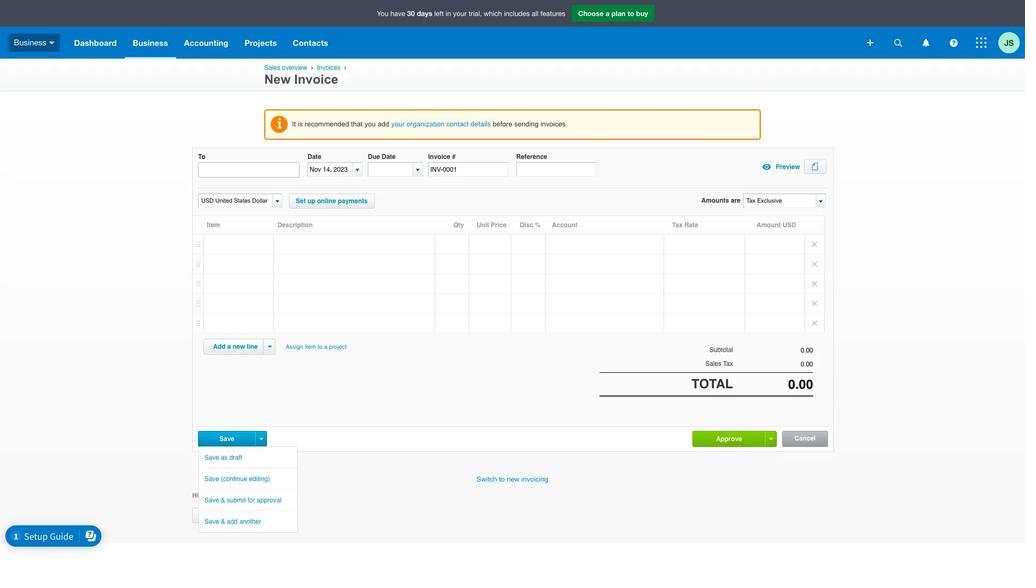 Task type: vqa. For each thing, say whether or not it's contained in the screenshot.
or
no



Task type: locate. For each thing, give the bounding box(es) containing it.
add note
[[199, 512, 228, 520]]

in
[[446, 10, 451, 18]]

2 horizontal spatial to
[[628, 9, 635, 18]]

delete line item image
[[805, 235, 825, 254], [805, 294, 825, 314]]

› right invoices link
[[344, 64, 347, 71]]

new
[[233, 344, 245, 351], [507, 476, 520, 484]]

save & submit for approval link
[[199, 490, 298, 511]]

1 horizontal spatial business button
[[125, 27, 176, 59]]

tax down subtotal on the right of the page
[[723, 361, 733, 368]]

it
[[292, 120, 296, 128]]

0 vertical spatial your
[[453, 10, 467, 18]]

add left "note"
[[199, 512, 212, 520]]

invoice down invoices link
[[294, 72, 338, 87]]

1 vertical spatial sales
[[706, 361, 722, 368]]

1 horizontal spatial sales
[[706, 361, 722, 368]]

0 horizontal spatial add
[[199, 512, 212, 520]]

1 horizontal spatial add
[[378, 120, 389, 128]]

save & add another link
[[199, 512, 298, 533]]

new for a
[[233, 344, 245, 351]]

1 business button from the left
[[0, 27, 66, 59]]

& inside 'save & submit for approval' link
[[221, 497, 225, 505]]

recommended
[[305, 120, 349, 128]]

save
[[220, 436, 234, 443], [205, 455, 219, 462], [205, 476, 219, 483], [205, 497, 219, 505], [205, 519, 219, 526]]

add
[[213, 344, 226, 351], [199, 512, 212, 520]]

0 vertical spatial sales
[[264, 64, 280, 72]]

0 horizontal spatial ›
[[311, 64, 313, 71]]

you
[[365, 120, 376, 128]]

30
[[407, 9, 415, 18]]

sales inside sales overview › invoices › new invoice
[[264, 64, 280, 72]]

add
[[378, 120, 389, 128], [227, 519, 238, 526]]

to right item
[[318, 344, 323, 351]]

dashboard link
[[66, 27, 125, 59]]

1 vertical spatial delete line item image
[[805, 275, 825, 294]]

business
[[14, 38, 46, 47], [133, 38, 168, 48]]

you
[[377, 10, 389, 18]]

Date text field
[[308, 163, 353, 176]]

1 horizontal spatial date
[[382, 153, 396, 161]]

1 date from the left
[[308, 153, 322, 161]]

your for days
[[453, 10, 467, 18]]

0 vertical spatial add
[[378, 120, 389, 128]]

approve
[[716, 436, 742, 443]]

save (continue editing)
[[205, 476, 270, 483]]

0 horizontal spatial to
[[318, 344, 323, 351]]

(continue
[[221, 476, 247, 483]]

2 delete line item image from the top
[[805, 275, 825, 294]]

overview
[[282, 64, 307, 72]]

invoice #
[[428, 153, 456, 161]]

1 vertical spatial new
[[507, 476, 520, 484]]

delete line item image
[[805, 255, 825, 274], [805, 275, 825, 294], [805, 314, 825, 333]]

0 horizontal spatial new
[[233, 344, 245, 351]]

tax rate
[[672, 222, 699, 229]]

usd
[[783, 222, 797, 229]]

%
[[535, 222, 541, 229]]

item
[[207, 222, 220, 229]]

2 delete line item image from the top
[[805, 294, 825, 314]]

add a new line
[[213, 344, 258, 351]]

navigation containing dashboard
[[66, 27, 860, 59]]

projects button
[[237, 27, 285, 59]]

banner
[[0, 0, 1026, 59]]

add left another
[[227, 519, 238, 526]]

1 horizontal spatial a
[[324, 344, 328, 351]]

0 vertical spatial delete line item image
[[805, 255, 825, 274]]

save up as
[[220, 436, 234, 443]]

2 vertical spatial delete line item image
[[805, 314, 825, 333]]

save & submit for approval
[[205, 497, 282, 505]]

to left 'buy'
[[628, 9, 635, 18]]

1 › from the left
[[311, 64, 313, 71]]

amounts
[[702, 197, 729, 205]]

disc
[[520, 222, 533, 229]]

another
[[239, 519, 261, 526]]

2 vertical spatial to
[[499, 476, 505, 484]]

editing)
[[249, 476, 270, 483]]

disc %
[[520, 222, 541, 229]]

draft
[[230, 455, 242, 462]]

1 vertical spatial invoice
[[428, 153, 450, 161]]

1 horizontal spatial to
[[499, 476, 505, 484]]

rate
[[685, 222, 699, 229]]

add for add note
[[199, 512, 212, 520]]

svg image
[[923, 39, 930, 47], [867, 40, 874, 46]]

plan
[[612, 9, 626, 18]]

save up add note
[[205, 497, 219, 505]]

0 vertical spatial tax
[[672, 222, 683, 229]]

1 vertical spatial delete line item image
[[805, 294, 825, 314]]

& inside the save & add another link
[[221, 519, 225, 526]]

1 delete line item image from the top
[[805, 255, 825, 274]]

history
[[192, 492, 214, 500]]

0 horizontal spatial your
[[391, 120, 405, 128]]

your inside you have 30 days left in your trial, which includes all features
[[453, 10, 467, 18]]

your left organization
[[391, 120, 405, 128]]

1 horizontal spatial tax
[[723, 361, 733, 368]]

unit price
[[477, 222, 507, 229]]

1 horizontal spatial your
[[453, 10, 467, 18]]

1 horizontal spatial svg image
[[923, 39, 930, 47]]

reference
[[517, 153, 547, 161]]

1 vertical spatial add
[[227, 519, 238, 526]]

› left invoices on the top
[[311, 64, 313, 71]]

online
[[317, 198, 336, 205]]

amounts are
[[702, 197, 741, 205]]

1 horizontal spatial ›
[[344, 64, 347, 71]]

2 › from the left
[[344, 64, 347, 71]]

0 vertical spatial new
[[233, 344, 245, 351]]

new
[[264, 72, 291, 87]]

new left line
[[233, 344, 245, 351]]

save down history & notes
[[205, 519, 219, 526]]

None text field
[[199, 195, 271, 208], [744, 195, 816, 208], [733, 347, 813, 355], [199, 195, 271, 208], [744, 195, 816, 208], [733, 347, 813, 355]]

& for notes
[[216, 492, 221, 500]]

your organization contact details link
[[391, 120, 491, 128]]

sales
[[264, 64, 280, 72], [706, 361, 722, 368]]

1 horizontal spatial new
[[507, 476, 520, 484]]

switch to new invoicing
[[477, 476, 549, 484]]

save for save as draft
[[205, 455, 219, 462]]

0 vertical spatial to
[[628, 9, 635, 18]]

1 vertical spatial to
[[318, 344, 323, 351]]

& for add
[[221, 519, 225, 526]]

a left plan on the top of the page
[[606, 9, 610, 18]]

2 horizontal spatial a
[[606, 9, 610, 18]]

date
[[308, 153, 322, 161], [382, 153, 396, 161]]

1 horizontal spatial add
[[213, 344, 226, 351]]

0 vertical spatial delete line item image
[[805, 235, 825, 254]]

2 business button from the left
[[125, 27, 176, 59]]

before
[[493, 120, 513, 128]]

navigation
[[66, 27, 860, 59]]

contact
[[447, 120, 469, 128]]

which
[[484, 10, 502, 18]]

invoice left the #
[[428, 153, 450, 161]]

add right you
[[378, 120, 389, 128]]

your right in
[[453, 10, 467, 18]]

sales up new
[[264, 64, 280, 72]]

line
[[247, 344, 258, 351]]

date up due date text box
[[382, 153, 396, 161]]

0 horizontal spatial add
[[227, 519, 238, 526]]

a left the project
[[324, 344, 328, 351]]

0 horizontal spatial a
[[227, 344, 231, 351]]

add for add a new line
[[213, 344, 226, 351]]

1 vertical spatial add
[[199, 512, 212, 520]]

add left line
[[213, 344, 226, 351]]

invoice
[[294, 72, 338, 87], [428, 153, 450, 161]]

projects
[[245, 38, 277, 48]]

0 horizontal spatial invoice
[[294, 72, 338, 87]]

0 horizontal spatial date
[[308, 153, 322, 161]]

approval
[[257, 497, 282, 505]]

buy
[[636, 9, 648, 18]]

amount
[[757, 222, 781, 229]]

invoice inside sales overview › invoices › new invoice
[[294, 72, 338, 87]]

add a new line link
[[207, 340, 264, 355]]

subtotal
[[710, 347, 733, 354]]

sales for sales tax
[[706, 361, 722, 368]]

date up date text field
[[308, 153, 322, 161]]

a
[[606, 9, 610, 18], [227, 344, 231, 351], [324, 344, 328, 351]]

a for new
[[227, 344, 231, 351]]

more save options... image
[[259, 438, 263, 441]]

1 vertical spatial your
[[391, 120, 405, 128]]

1 delete line item image from the top
[[805, 235, 825, 254]]

& for submit
[[221, 497, 225, 505]]

a left line
[[227, 344, 231, 351]]

switch
[[477, 476, 497, 484]]

set up online payments link
[[289, 194, 375, 209]]

new left invoicing
[[507, 476, 520, 484]]

your
[[453, 10, 467, 18], [391, 120, 405, 128]]

sales down subtotal on the right of the page
[[706, 361, 722, 368]]

new inside add a new line link
[[233, 344, 245, 351]]

cancel button
[[783, 432, 828, 447]]

Invoice # text field
[[428, 162, 508, 177]]

1 vertical spatial tax
[[723, 361, 733, 368]]

to right switch
[[499, 476, 505, 484]]

save up history & notes
[[205, 476, 219, 483]]

invoices
[[317, 64, 341, 72]]

as
[[221, 455, 228, 462]]

save left as
[[205, 455, 219, 462]]

for
[[248, 497, 255, 505]]

0 vertical spatial add
[[213, 344, 226, 351]]

1 horizontal spatial invoice
[[428, 153, 450, 161]]

invoices.
[[541, 120, 568, 128]]

tax left rate
[[672, 222, 683, 229]]

0 vertical spatial invoice
[[294, 72, 338, 87]]

›
[[311, 64, 313, 71], [344, 64, 347, 71]]

None text field
[[733, 361, 813, 369], [733, 377, 813, 392], [733, 361, 813, 369], [733, 377, 813, 392]]

invoices link
[[317, 64, 341, 72]]

0 horizontal spatial business button
[[0, 27, 66, 59]]

0 horizontal spatial sales
[[264, 64, 280, 72]]

svg image
[[976, 37, 987, 48], [894, 39, 902, 47], [950, 39, 958, 47], [49, 42, 54, 44]]



Task type: describe. For each thing, give the bounding box(es) containing it.
more approve options... image
[[769, 438, 773, 441]]

2 date from the left
[[382, 153, 396, 161]]

1 horizontal spatial business
[[133, 38, 168, 48]]

0 horizontal spatial business
[[14, 38, 46, 47]]

a for plan
[[606, 9, 610, 18]]

more add line options... image
[[268, 346, 272, 348]]

features
[[541, 10, 566, 18]]

new for to
[[507, 476, 520, 484]]

days
[[417, 9, 433, 18]]

your for that
[[391, 120, 405, 128]]

accounting button
[[176, 27, 237, 59]]

0 horizontal spatial svg image
[[867, 40, 874, 46]]

you have 30 days left in your trial, which includes all features
[[377, 9, 566, 18]]

preview
[[776, 163, 800, 171]]

contacts button
[[285, 27, 336, 59]]

that
[[351, 120, 363, 128]]

amount usd
[[757, 222, 797, 229]]

sales tax
[[706, 361, 733, 368]]

set up online payments
[[296, 198, 368, 205]]

add note link
[[192, 509, 235, 524]]

save for save & add another
[[205, 519, 219, 526]]

approve link
[[693, 432, 765, 447]]

choose a plan to buy
[[578, 9, 648, 18]]

0 horizontal spatial tax
[[672, 222, 683, 229]]

qty
[[454, 222, 464, 229]]

contacts
[[293, 38, 328, 48]]

price
[[491, 222, 507, 229]]

it is recommended that you add your organization contact details before sending invoices.
[[292, 120, 568, 128]]

total
[[692, 377, 733, 392]]

js
[[1005, 38, 1014, 47]]

details
[[471, 120, 491, 128]]

is
[[298, 120, 303, 128]]

sales for sales overview › invoices › new invoice
[[264, 64, 280, 72]]

item
[[305, 344, 316, 351]]

notes
[[223, 492, 240, 500]]

due date
[[368, 153, 396, 161]]

invoicing
[[522, 476, 549, 484]]

payments
[[338, 198, 368, 205]]

accounting
[[184, 38, 229, 48]]

save as draft
[[205, 455, 242, 462]]

Reference text field
[[517, 162, 597, 177]]

to inside "assign item to a project" link
[[318, 344, 323, 351]]

Due Date text field
[[369, 163, 413, 176]]

submit
[[227, 497, 246, 505]]

#
[[452, 153, 456, 161]]

description
[[278, 222, 313, 229]]

choose
[[578, 9, 604, 18]]

assign
[[286, 344, 303, 351]]

save as draft link
[[199, 448, 298, 468]]

save link
[[199, 432, 255, 447]]

sales overview › invoices › new invoice
[[264, 64, 348, 87]]

3 delete line item image from the top
[[805, 314, 825, 333]]

assign item to a project
[[286, 344, 347, 351]]

account
[[552, 222, 578, 229]]

trial,
[[469, 10, 482, 18]]

assign item to a project link
[[281, 339, 352, 356]]

dashboard
[[74, 38, 117, 48]]

project
[[329, 344, 347, 351]]

save for save
[[220, 436, 234, 443]]

includes
[[504, 10, 530, 18]]

switch to new invoicing link
[[477, 476, 549, 484]]

preview link
[[759, 159, 800, 175]]

set
[[296, 198, 306, 205]]

organization
[[407, 120, 445, 128]]

history & notes
[[192, 492, 240, 500]]

to
[[198, 153, 206, 161]]

left
[[434, 10, 444, 18]]

save for save & submit for approval
[[205, 497, 219, 505]]

sales overview link
[[264, 64, 307, 72]]

cancel
[[795, 435, 816, 443]]

all
[[532, 10, 539, 18]]

save for save (continue editing)
[[205, 476, 219, 483]]

banner containing js
[[0, 0, 1026, 59]]

note
[[213, 512, 228, 520]]

sending
[[514, 120, 539, 128]]

save & add another
[[205, 519, 261, 526]]

js button
[[999, 27, 1026, 59]]

up
[[308, 198, 315, 205]]

are
[[731, 197, 741, 205]]

have
[[391, 10, 405, 18]]



